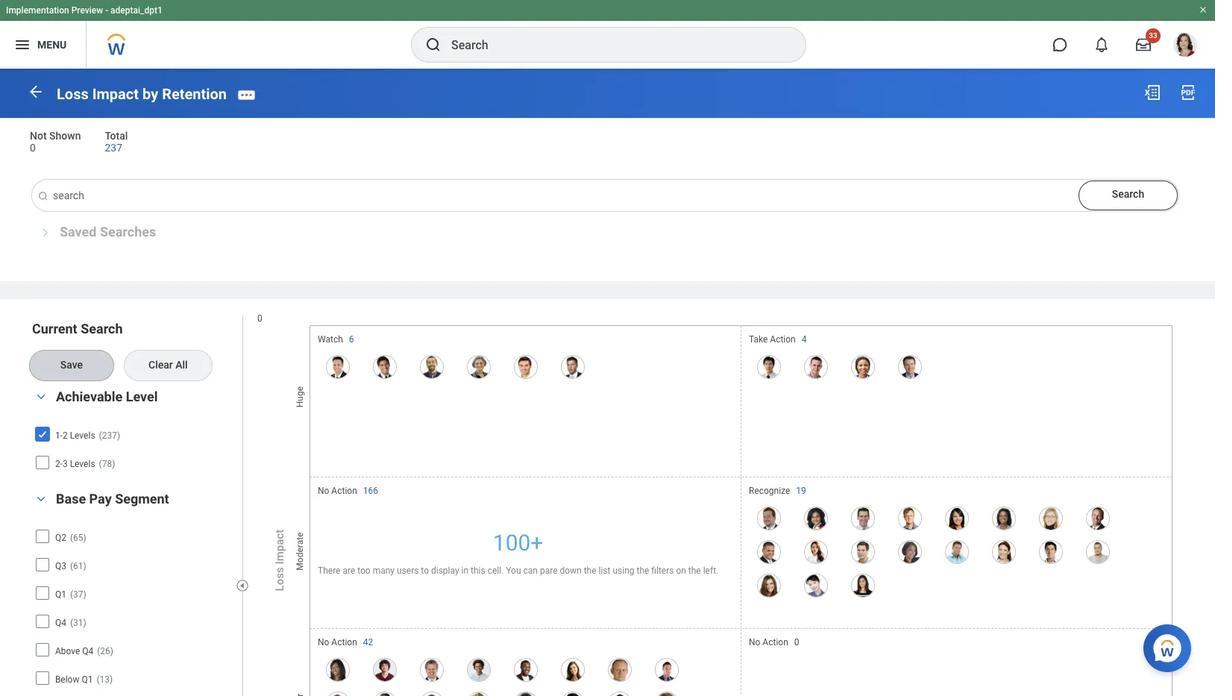 Task type: describe. For each thing, give the bounding box(es) containing it.
action for 42
[[332, 637, 357, 647]]

no action 166
[[318, 485, 378, 496]]

left.
[[703, 565, 719, 576]]

levels for 2-3 levels
[[70, 459, 95, 469]]

no for no action 0
[[749, 637, 761, 647]]

demo_m178.png image
[[898, 355, 922, 379]]

(65)
[[70, 532, 86, 543]]

4 button
[[802, 333, 809, 345]]

on
[[676, 565, 686, 576]]

preview
[[71, 5, 103, 16]]

not
[[30, 130, 47, 142]]

demo_f045.jpg image
[[561, 658, 585, 682]]

(31)
[[70, 618, 86, 628]]

search image
[[425, 36, 442, 54]]

166 button
[[363, 485, 381, 497]]

view printable version (pdf) image
[[1180, 84, 1198, 101]]

demo_m289.png image
[[420, 658, 444, 682]]

segment
[[115, 491, 169, 506]]

33
[[1149, 31, 1158, 40]]

to
[[421, 565, 429, 576]]

demo_m072.png image
[[757, 540, 781, 564]]

huge
[[295, 387, 305, 408]]

2
[[63, 430, 68, 441]]

achievable level group
[[30, 388, 235, 479]]

recognize
[[749, 485, 790, 496]]

moderate
[[295, 532, 305, 570]]

justify image
[[13, 36, 31, 54]]

(13)
[[97, 674, 113, 685]]

save
[[60, 359, 83, 371]]

implementation preview -   adeptai_dpt1
[[6, 5, 163, 16]]

demo_m151.png image
[[757, 506, 781, 530]]

rachelknightfinal.png image
[[992, 540, 1016, 564]]

filters
[[652, 565, 674, 576]]

(78)
[[99, 459, 115, 469]]

pay
[[89, 491, 112, 506]]

loss for loss impact by retention
[[57, 85, 89, 103]]

luis ruiz zafon.jpg image
[[373, 658, 397, 682]]

base pay segment
[[56, 491, 169, 506]]

loss impact by retention link
[[57, 85, 227, 103]]

charlie smith demo_m167.png image
[[898, 506, 922, 530]]

levels for 1-2 levels
[[70, 430, 95, 441]]

using
[[613, 565, 635, 576]]

demo_f365.jpg image
[[992, 506, 1016, 530]]

0 button for not shown 0
[[30, 141, 38, 155]]

this
[[471, 565, 486, 576]]

down
[[560, 565, 582, 576]]

recognize 19
[[749, 485, 806, 496]]

list
[[599, 565, 611, 576]]

chevron down image
[[32, 494, 50, 504]]

1 horizontal spatial q4
[[82, 646, 93, 656]]

clear all button
[[125, 350, 212, 380]]

above q4
[[55, 646, 93, 656]]

istock 544960416_ji eun_nobackground.jpg image
[[804, 540, 828, 564]]

loss for loss impact
[[273, 567, 286, 591]]

2-3 levels
[[55, 459, 95, 469]]

demo_f065.png image
[[467, 355, 491, 379]]

mateo carrillo sanz.jpg image
[[467, 658, 491, 682]]

166
[[363, 485, 378, 496]]

achievable level tree
[[33, 422, 230, 476]]

hassan ghallab.png image
[[514, 658, 538, 682]]

237 button
[[105, 141, 125, 155]]

0 button for no action 0
[[795, 636, 802, 648]]

(37)
[[70, 589, 86, 600]]

19
[[796, 485, 806, 496]]

demo_m245.png image
[[804, 355, 828, 379]]

gregoire tisserand_m218.png image
[[1086, 506, 1110, 530]]

demo_m049.png image
[[420, 355, 444, 379]]

menu
[[37, 39, 67, 50]]

100+ main content
[[0, 69, 1216, 696]]

demo_f124.png image
[[898, 540, 922, 564]]

previous page image
[[27, 83, 45, 101]]

are
[[343, 565, 355, 576]]

Loss Impact by Retention text field
[[32, 180, 1179, 212]]

clear
[[148, 359, 173, 371]]

demo_m079.png image
[[757, 355, 781, 379]]

demo_f070.png image
[[851, 573, 875, 597]]

3 the from the left
[[689, 565, 701, 576]]

demo_m018.png image
[[851, 506, 875, 530]]

save button
[[30, 350, 113, 380]]

not shown 0
[[30, 130, 81, 154]]

clear all
[[148, 359, 188, 371]]

close environment banner image
[[1199, 5, 1208, 14]]

pare
[[540, 565, 558, 576]]

users
[[397, 565, 419, 576]]

base pay segment tree
[[35, 524, 230, 691]]

achievable level
[[56, 388, 158, 404]]

demo_f116.png image
[[326, 658, 350, 682]]

no for no action 42
[[318, 637, 329, 647]]

19 button
[[796, 485, 809, 497]]



Task type: locate. For each thing, give the bounding box(es) containing it.
100+
[[493, 529, 543, 556]]

current
[[32, 321, 77, 337]]

1 horizontal spatial the
[[637, 565, 649, 576]]

1-
[[55, 430, 63, 441]]

levels right 3 on the left of the page
[[70, 459, 95, 469]]

watch
[[318, 334, 343, 344]]

in
[[462, 565, 469, 576]]

no down monique_demo_f102.png image at right bottom
[[749, 637, 761, 647]]

2-
[[55, 459, 63, 469]]

adeptai_dpt1
[[110, 5, 163, 16]]

(26)
[[97, 646, 113, 656]]

2 the from the left
[[637, 565, 649, 576]]

0 horizontal spatial q1
[[55, 589, 66, 600]]

0 vertical spatial search
[[1112, 188, 1145, 200]]

base
[[56, 491, 86, 506]]

q3
[[55, 561, 66, 571]]

1 vertical spatial 0
[[257, 314, 262, 324]]

2 vertical spatial 0
[[795, 637, 800, 647]]

demo_m042.png image
[[326, 355, 350, 379]]

Search search field
[[30, 180, 1179, 212]]

2 horizontal spatial the
[[689, 565, 701, 576]]

1 vertical spatial search
[[81, 321, 123, 337]]

profile logan mcneil image
[[1174, 33, 1198, 60]]

base pay segment button
[[56, 491, 169, 506]]

q4 left (31)
[[55, 618, 66, 628]]

1 horizontal spatial impact
[[273, 529, 286, 564]]

export to excel image
[[1144, 84, 1162, 101]]

action down monique_demo_f102.png image at right bottom
[[763, 637, 789, 647]]

shown
[[49, 130, 81, 142]]

demo_f104.png image
[[1039, 506, 1063, 530]]

1 the from the left
[[584, 565, 597, 576]]

1 horizontal spatial 0
[[257, 314, 262, 324]]

no for no action 166
[[318, 485, 329, 496]]

q4
[[55, 618, 66, 628], [82, 646, 93, 656]]

impact for loss impact
[[273, 529, 286, 564]]

42 button
[[363, 636, 376, 648]]

search button
[[1079, 181, 1178, 211]]

1 horizontal spatial q1
[[82, 674, 93, 685]]

take action 4
[[749, 334, 807, 344]]

the
[[584, 565, 597, 576], [637, 565, 649, 576], [689, 565, 701, 576]]

levels right 2
[[70, 430, 95, 441]]

q2
[[55, 532, 66, 543]]

0 vertical spatial loss
[[57, 85, 89, 103]]

joybanks.png image
[[851, 355, 875, 379]]

1 levels from the top
[[70, 430, 95, 441]]

0 button
[[30, 141, 38, 155], [795, 636, 802, 648]]

below q1
[[55, 674, 93, 685]]

chevron down image
[[32, 391, 50, 402]]

loss impact by retention
[[57, 85, 227, 103]]

0 horizontal spatial 0
[[30, 142, 36, 154]]

search image
[[37, 191, 49, 203]]

current search
[[32, 321, 123, 337]]

demo_m278.png image
[[514, 355, 538, 379]]

0 horizontal spatial search
[[81, 321, 123, 337]]

demo_f106.png image
[[804, 506, 828, 530]]

0 vertical spatial levels
[[70, 430, 95, 441]]

6
[[349, 334, 354, 344]]

no up demo_f116.png icon
[[318, 637, 329, 647]]

6 button
[[349, 333, 356, 345]]

presalesbld-1534 karl janowski.png image
[[608, 658, 632, 682]]

search inside search button
[[1112, 188, 1145, 200]]

menu button
[[0, 21, 86, 69]]

0 for no action
[[795, 637, 800, 647]]

search inside filter search box
[[81, 321, 123, 337]]

1 vertical spatial 0 button
[[795, 636, 802, 648]]

notifications large image
[[1095, 37, 1110, 52]]

loss left moderate
[[273, 567, 286, 591]]

take
[[749, 334, 768, 344]]

0 horizontal spatial q4
[[55, 618, 66, 628]]

Search Workday  search field
[[451, 28, 775, 61]]

0 vertical spatial q1
[[55, 589, 66, 600]]

the right using
[[637, 565, 649, 576]]

0
[[30, 142, 36, 154], [257, 314, 262, 324], [795, 637, 800, 647]]

0 horizontal spatial loss
[[57, 85, 89, 103]]

q1
[[55, 589, 66, 600], [82, 674, 93, 685]]

-
[[105, 5, 108, 16]]

2 levels from the top
[[70, 459, 95, 469]]

cell.
[[488, 565, 504, 576]]

impact left moderate
[[273, 529, 286, 564]]

action left 166 at the left
[[332, 485, 357, 496]]

0 for not shown
[[30, 142, 36, 154]]

achievable level button
[[56, 388, 158, 404]]

by
[[142, 85, 158, 103]]

there are too many users to display in this cell. you can pare down the list using the filters on the left.
[[318, 565, 719, 576]]

loss
[[57, 85, 89, 103], [273, 567, 286, 591]]

42
[[363, 637, 373, 647]]

demo_m290.png image
[[1039, 540, 1063, 564]]

action
[[770, 334, 796, 344], [332, 485, 357, 496], [332, 637, 357, 647], [763, 637, 789, 647]]

4
[[802, 334, 807, 344]]

all
[[176, 359, 188, 371]]

no action 0
[[749, 637, 800, 647]]

1 vertical spatial impact
[[273, 529, 286, 564]]

1 horizontal spatial search
[[1112, 188, 1145, 200]]

demo_f062.jpg image
[[804, 573, 828, 597]]

action for 166
[[332, 485, 357, 496]]

demo_m093.png image
[[851, 540, 875, 564]]

filter search field
[[30, 320, 245, 696]]

menu banner
[[0, 0, 1216, 69]]

the left list
[[584, 565, 597, 576]]

0 vertical spatial q4
[[55, 618, 66, 628]]

total
[[105, 130, 128, 142]]

above
[[55, 646, 80, 656]]

implementation
[[6, 5, 69, 16]]

2 horizontal spatial 0
[[795, 637, 800, 647]]

no action 42
[[318, 637, 373, 647]]

(237)
[[99, 430, 120, 441]]

no left 166 at the left
[[318, 485, 329, 496]]

0 horizontal spatial the
[[584, 565, 597, 576]]

inbox large image
[[1136, 37, 1151, 52]]

demo_m067.png image
[[945, 540, 969, 564]]

watch 6
[[318, 334, 354, 344]]

demo_f233.png image
[[945, 506, 969, 530]]

1 horizontal spatial 0 button
[[795, 636, 802, 648]]

0 horizontal spatial 0 button
[[30, 141, 38, 155]]

achievable
[[56, 388, 123, 404]]

below
[[55, 674, 79, 685]]

search
[[1112, 188, 1145, 200], [81, 321, 123, 337]]

1-2 levels
[[55, 430, 95, 441]]

33 button
[[1127, 28, 1161, 61]]

many
[[373, 565, 395, 576]]

impact left by
[[92, 85, 139, 103]]

237
[[105, 142, 122, 154]]

levels
[[70, 430, 95, 441], [70, 459, 95, 469]]

action left 4
[[770, 334, 796, 344]]

display
[[431, 565, 459, 576]]

check small image
[[33, 426, 51, 444]]

0 inside not shown 0
[[30, 142, 36, 154]]

demo_m188.png image
[[373, 355, 397, 379]]

retention
[[162, 85, 227, 103]]

0 vertical spatial impact
[[92, 85, 139, 103]]

action for 4
[[770, 334, 796, 344]]

1 vertical spatial q4
[[82, 646, 93, 656]]

0 horizontal spatial impact
[[92, 85, 139, 103]]

q1 left (37)
[[55, 589, 66, 600]]

1 vertical spatial levels
[[70, 459, 95, 469]]

0 vertical spatial 0
[[30, 142, 36, 154]]

demo_m037.jpg image
[[655, 658, 679, 682]]

(61)
[[70, 561, 86, 571]]

no
[[318, 485, 329, 496], [318, 637, 329, 647], [749, 637, 761, 647]]

there
[[318, 565, 341, 576]]

the right on
[[689, 565, 701, 576]]

base pay segment group
[[30, 490, 235, 694]]

monique_demo_f102.png image
[[757, 573, 781, 597]]

q4 left (26) in the left bottom of the page
[[82, 646, 93, 656]]

1 vertical spatial loss
[[273, 567, 286, 591]]

can
[[523, 565, 538, 576]]

q1 left (13)
[[82, 674, 93, 685]]

0 vertical spatial 0 button
[[30, 141, 38, 155]]

1 horizontal spatial loss
[[273, 567, 286, 591]]

action for 0
[[763, 637, 789, 647]]

impact for loss impact by retention
[[92, 85, 139, 103]]

demo_m367.jpg image
[[1086, 540, 1110, 564]]

you
[[506, 565, 521, 576]]

loss right "previous page" "icon"
[[57, 85, 89, 103]]

1 vertical spatial q1
[[82, 674, 93, 685]]

demo_m125.png image
[[561, 355, 585, 379]]

loss impact
[[273, 529, 286, 591]]

total 237
[[105, 130, 128, 154]]

action left 42
[[332, 637, 357, 647]]

too
[[358, 565, 371, 576]]

level
[[126, 388, 158, 404]]

3
[[63, 459, 68, 469]]



Task type: vqa. For each thing, say whether or not it's contained in the screenshot.
Filter search field
yes



